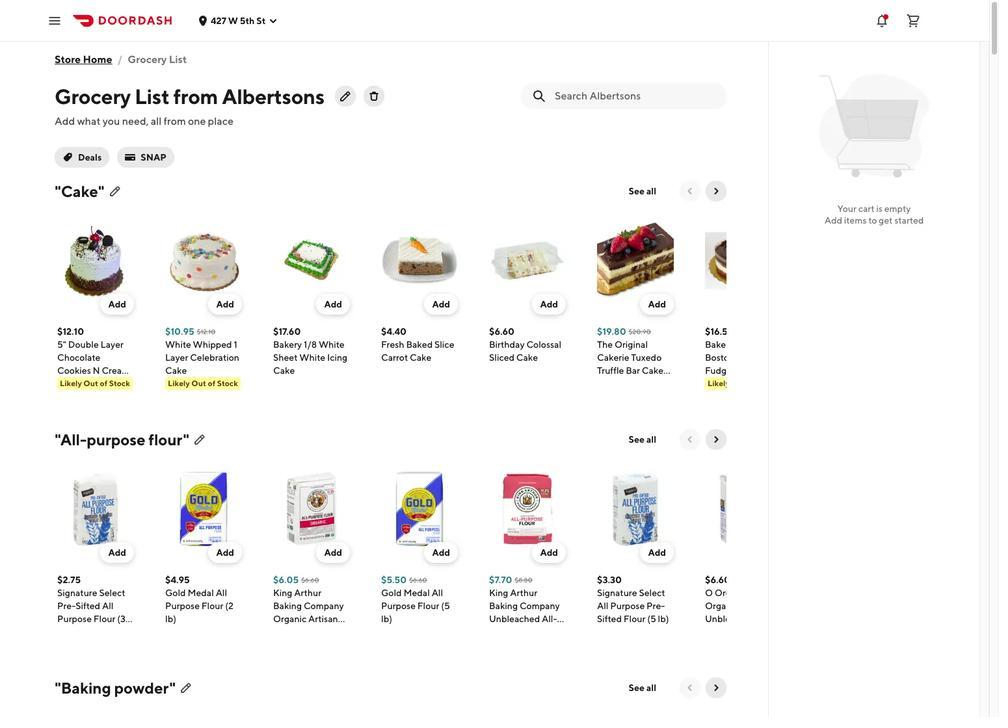 Task type: vqa. For each thing, say whether or not it's contained in the screenshot.


Task type: locate. For each thing, give the bounding box(es) containing it.
all
[[151, 115, 162, 128], [647, 186, 657, 197], [647, 435, 657, 445], [647, 683, 657, 694]]

white down $10.95
[[165, 340, 191, 350]]

select up (32 at the left
[[99, 588, 125, 599]]

gold medal all purpose flour (2 lb) image
[[165, 471, 242, 548]]

1/8
[[304, 340, 317, 350]]

0 horizontal spatial update list image
[[110, 186, 120, 197]]

company for artisan
[[304, 601, 344, 612]]

0 vertical spatial (2
[[225, 601, 234, 612]]

1 vertical spatial organic
[[273, 614, 307, 625]]

purpose down $7.70
[[489, 627, 524, 638]]

purpose inside $5.50 $6.60 gold medal all purpose flour (5 lb)
[[381, 601, 416, 612]]

chocolate
[[57, 353, 100, 363]]

$4.40
[[381, 327, 407, 337]]

cake inside $19.80 $20.90 the original cakerie tuxedo truffle bar cake with fruit (each)
[[642, 366, 664, 376]]

baking inside $6.05 $6.60 king arthur baking company organic artisan all purpose flour (2 lb)
[[273, 601, 302, 612]]

add for king arthur baking company organic artisan all purpose flour (2 lb)
[[324, 548, 342, 558]]

cake down 'cookies'
[[57, 379, 79, 389]]

lb) inside $6.05 $6.60 king arthur baking company organic artisan all purpose flour (2 lb)
[[283, 640, 294, 651]]

sifted inside $2.75 signature select pre-sifted all purpose flour (32 oz)
[[76, 601, 100, 612]]

out down n
[[84, 379, 98, 389]]

organic inside $6.60 o organics organic unbleached all purpose flour (5 lb)
[[705, 601, 739, 612]]

albertsons
[[222, 84, 325, 109]]

0 horizontal spatial select
[[99, 588, 125, 599]]

add up $7.70 $8.80 king arthur baking company unbleached all- purpose flour (5 lb)
[[540, 548, 558, 558]]

notification bell image
[[875, 13, 890, 28]]

layer inside $10.95 $12.10 white whipped 1 layer celebration cake likely out of stock
[[165, 353, 188, 363]]

$6.60 right $6.05
[[301, 577, 319, 584]]

add up the $12.10 5" double layer chocolate cookies n cream cake
[[108, 299, 126, 310]]

baking down $6.05
[[273, 601, 302, 612]]

1 horizontal spatial pre-
[[647, 601, 665, 612]]

of down n
[[100, 379, 107, 389]]

0 horizontal spatial organic
[[273, 614, 307, 625]]

purpose up oz)
[[57, 614, 92, 625]]

1 horizontal spatial king
[[489, 588, 509, 599]]

$12.10 inside $10.95 $12.10 white whipped 1 layer celebration cake likely out of stock
[[197, 328, 216, 336]]

update list image right 'powder"' in the left of the page
[[181, 683, 191, 694]]

tuxedo
[[631, 353, 662, 363]]

2 likely from the left
[[168, 379, 190, 389]]

add for king arthur baking company unbleached all- purpose flour (5 lb)
[[540, 548, 558, 558]]

colossal
[[527, 340, 562, 350]]

add up $5.50 $6.60 gold medal all purpose flour (5 lb)
[[432, 548, 450, 558]]

likely down 'cookies'
[[60, 379, 82, 389]]

$12.10 5" double layer chocolate cookies n cream cake
[[57, 327, 130, 389]]

arthur inside $7.70 $8.80 king arthur baking company unbleached all- purpose flour (5 lb)
[[510, 588, 538, 599]]

2 signature from the left
[[597, 588, 638, 599]]

purpose down organics
[[705, 627, 740, 638]]

"baking powder"
[[55, 679, 176, 698]]

cake inside the $17.60 bakery 1/8 white sheet white icing cake
[[273, 366, 295, 376]]

grocery right /
[[128, 53, 167, 66]]

$6.60 right $5.50 in the bottom of the page
[[409, 577, 427, 584]]

1 vertical spatial see all
[[629, 435, 657, 445]]

0 vertical spatial see all button
[[621, 181, 664, 202]]

next image for "cake"
[[711, 186, 722, 197]]

3 of from the left
[[748, 379, 756, 389]]

1 vertical spatial previous image
[[685, 435, 696, 445]]

2 horizontal spatial out
[[732, 379, 746, 389]]

baking
[[273, 601, 302, 612], [489, 601, 518, 612]]

1 select from the left
[[99, 588, 125, 599]]

king for king arthur baking company organic artisan all purpose flour (2 lb)
[[273, 588, 293, 599]]

1 horizontal spatial arthur
[[510, 588, 538, 599]]

1 vertical spatial see all button
[[621, 430, 664, 450]]

signature inside $3.30 signature select all purpose pre- sifted flour (5 lb)
[[597, 588, 638, 599]]

unbleached left all-
[[489, 614, 540, 625]]

0 vertical spatial from
[[173, 84, 218, 109]]

company for all-
[[520, 601, 560, 612]]

add up $20.90
[[648, 299, 666, 310]]

1 vertical spatial (2
[[273, 640, 282, 651]]

$10.95 $12.10 white whipped 1 layer celebration cake likely out of stock
[[165, 327, 239, 389]]

cake down sheet at left
[[273, 366, 295, 376]]

0 vertical spatial sifted
[[76, 601, 100, 612]]

lb)
[[165, 614, 176, 625], [381, 614, 392, 625], [658, 614, 669, 625], [283, 640, 294, 651], [489, 640, 500, 651], [705, 640, 716, 651]]

see all button for purpose
[[621, 430, 664, 450]]

1 pre- from the left
[[57, 601, 76, 612]]

out
[[84, 379, 98, 389], [192, 379, 206, 389], [732, 379, 746, 389]]

2 vertical spatial see all
[[629, 683, 657, 694]]

arthur for $7.70
[[510, 588, 538, 599]]

0 horizontal spatial pre-
[[57, 601, 76, 612]]

likely down $10.95
[[168, 379, 190, 389]]

cookies
[[57, 366, 91, 376]]

1 horizontal spatial organic
[[705, 601, 739, 612]]

add for gold medal all purpose flour (5 lb)
[[432, 548, 450, 558]]

flour inside $3.30 signature select all purpose pre- sifted flour (5 lb)
[[624, 614, 646, 625]]

1 company from the left
[[304, 601, 344, 612]]

2 baking from the left
[[489, 601, 518, 612]]

$12.10
[[57, 327, 84, 337], [197, 328, 216, 336]]

1 vertical spatial sifted
[[597, 614, 622, 625]]

select left o
[[639, 588, 665, 599]]

signature down $3.30
[[597, 588, 638, 599]]

cake
[[736, 340, 758, 350], [410, 353, 432, 363], [517, 353, 538, 363], [165, 366, 187, 376], [273, 366, 295, 376], [642, 366, 664, 376], [57, 379, 79, 389]]

1 horizontal spatial bakery
[[705, 340, 734, 350]]

layer
[[101, 340, 124, 350], [165, 353, 188, 363]]

all for "baking powder"
[[647, 683, 657, 694]]

of down ct)
[[748, 379, 756, 389]]

1 horizontal spatial stock
[[217, 379, 238, 389]]

the original cakerie tuxedo truffle bar cake with fruit (each) image
[[597, 223, 674, 299]]

update list image right "cake"
[[110, 186, 120, 197]]

company up all-
[[520, 601, 560, 612]]

"all-
[[55, 431, 87, 449]]

2 king from the left
[[489, 588, 509, 599]]

select inside $3.30 signature select all purpose pre- sifted flour (5 lb)
[[639, 588, 665, 599]]

sheet
[[273, 353, 298, 363]]

0 horizontal spatial company
[[304, 601, 344, 612]]

add up 1
[[216, 299, 234, 310]]

signature down $2.75
[[57, 588, 97, 599]]

0 horizontal spatial baking
[[273, 601, 302, 612]]

organic inside $6.05 $6.60 king arthur baking company organic artisan all purpose flour (2 lb)
[[273, 614, 307, 625]]

1 bakery from the left
[[273, 340, 302, 350]]

1 baking from the left
[[273, 601, 302, 612]]

1 horizontal spatial baking
[[489, 601, 518, 612]]

out down celebration on the left
[[192, 379, 206, 389]]

stock
[[109, 379, 130, 389], [217, 379, 238, 389], [757, 379, 778, 389]]

1 vertical spatial cream
[[102, 366, 130, 376]]

0 horizontal spatial $12.10
[[57, 327, 84, 337]]

$4.95
[[165, 575, 190, 586]]

unbleached down organics
[[705, 614, 756, 625]]

add up $4.95 gold medal all purpose flour (2 lb)
[[216, 548, 234, 558]]

0 horizontal spatial out
[[84, 379, 98, 389]]

layer inside the $12.10 5" double layer chocolate cookies n cream cake
[[101, 340, 124, 350]]

next image
[[711, 186, 722, 197], [711, 435, 722, 445]]

from left the one
[[164, 115, 186, 128]]

all inside $6.60 o organics organic unbleached all purpose flour (5 lb)
[[758, 614, 770, 625]]

king inside $6.05 $6.60 king arthur baking company organic artisan all purpose flour (2 lb)
[[273, 588, 293, 599]]

birthday
[[489, 340, 525, 350]]

bakery inside $16.50 bakery cake 8" boston cream fudge (1 ct) likely out of stock
[[705, 340, 734, 350]]

flour inside $6.60 o organics organic unbleached all purpose flour (5 lb)
[[742, 627, 764, 638]]

Search Albertsons search field
[[555, 89, 717, 103]]

from up the one
[[173, 84, 218, 109]]

$2.75
[[57, 575, 81, 586]]

sifted down $3.30
[[597, 614, 622, 625]]

started
[[895, 215, 924, 226]]

oz)
[[57, 627, 70, 638]]

1 unbleached from the left
[[489, 614, 540, 625]]

2 company from the left
[[520, 601, 560, 612]]

update list image for "cake"
[[110, 186, 120, 197]]

unbleached
[[489, 614, 540, 625], [705, 614, 756, 625]]

organic down organics
[[705, 601, 739, 612]]

0 vertical spatial list
[[169, 53, 187, 66]]

purpose down $5.50 in the bottom of the page
[[381, 601, 416, 612]]

2 select from the left
[[639, 588, 665, 599]]

layer right the double at the left of the page
[[101, 340, 124, 350]]

update list image right flour"
[[195, 435, 205, 445]]

0 horizontal spatial unbleached
[[489, 614, 540, 625]]

purpose down artisan
[[287, 627, 321, 638]]

1 gold from the left
[[165, 588, 186, 599]]

cream right n
[[102, 366, 130, 376]]

$17.60
[[273, 327, 301, 337]]

update list image
[[340, 91, 351, 102], [181, 683, 191, 694]]

0 vertical spatial see all
[[629, 186, 657, 197]]

1 next image from the top
[[711, 186, 722, 197]]

1 horizontal spatial unbleached
[[705, 614, 756, 625]]

gold inside $4.95 gold medal all purpose flour (2 lb)
[[165, 588, 186, 599]]

3 see all button from the top
[[621, 678, 664, 699]]

0 horizontal spatial gold
[[165, 588, 186, 599]]

(2 inside $4.95 gold medal all purpose flour (2 lb)
[[225, 601, 234, 612]]

baking inside $7.70 $8.80 king arthur baking company unbleached all- purpose flour (5 lb)
[[489, 601, 518, 612]]

add inside your cart is empty add items to get started
[[825, 215, 843, 226]]

add down your
[[825, 215, 843, 226]]

add what you need, all from one place
[[55, 115, 234, 128]]

snap
[[141, 152, 166, 163]]

gold down $5.50 in the bottom of the page
[[381, 588, 402, 599]]

$12.10 inside the $12.10 5" double layer chocolate cookies n cream cake
[[57, 327, 84, 337]]

0 horizontal spatial arthur
[[294, 588, 322, 599]]

update list image for "all-purpose flour"
[[195, 435, 205, 445]]

0 horizontal spatial cream
[[102, 366, 130, 376]]

1 horizontal spatial update list image
[[340, 91, 351, 102]]

from
[[173, 84, 218, 109], [164, 115, 186, 128]]

company up artisan
[[304, 601, 344, 612]]

flour inside $4.95 gold medal all purpose flour (2 lb)
[[202, 601, 224, 612]]

2 stock from the left
[[217, 379, 238, 389]]

all-
[[542, 614, 557, 625]]

0 horizontal spatial of
[[100, 379, 107, 389]]

3 see from the top
[[629, 683, 645, 694]]

cake left 8"
[[736, 340, 758, 350]]

2 horizontal spatial stock
[[757, 379, 778, 389]]

1 horizontal spatial likely
[[168, 379, 190, 389]]

$2.75 signature select pre-sifted all purpose flour (32 oz)
[[57, 575, 131, 638]]

add up $3.30 signature select all purpose pre- sifted flour (5 lb)
[[648, 548, 666, 558]]

previous image
[[685, 186, 696, 197], [685, 435, 696, 445], [685, 683, 696, 694]]

$12.10 up the '5"'
[[57, 327, 84, 337]]

2 see all from the top
[[629, 435, 657, 445]]

2 medal from the left
[[404, 588, 430, 599]]

1 horizontal spatial update list image
[[195, 435, 205, 445]]

add for white whipped 1 layer celebration cake
[[216, 299, 234, 310]]

cake down $10.95
[[165, 366, 187, 376]]

white up icing
[[319, 340, 345, 350]]

signature select all purpose pre-sifted flour (5 lb) image
[[597, 471, 674, 548]]

0 vertical spatial see
[[629, 186, 645, 197]]

1 of from the left
[[100, 379, 107, 389]]

1 horizontal spatial $12.10
[[197, 328, 216, 336]]

lb) inside $6.60 o organics organic unbleached all purpose flour (5 lb)
[[705, 640, 716, 651]]

2 gold from the left
[[381, 588, 402, 599]]

0 horizontal spatial king
[[273, 588, 293, 599]]

purpose down $3.30
[[611, 601, 645, 612]]

arthur down $6.05
[[294, 588, 322, 599]]

2 vertical spatial see all button
[[621, 678, 664, 699]]

arthur inside $6.05 $6.60 king arthur baking company organic artisan all purpose flour (2 lb)
[[294, 588, 322, 599]]

out down (1
[[732, 379, 746, 389]]

bakery cake 8" boston cream fudge (1 ct) image
[[705, 223, 782, 299]]

0 horizontal spatial layer
[[101, 340, 124, 350]]

3 likely from the left
[[708, 379, 730, 389]]

0 horizontal spatial sifted
[[76, 601, 100, 612]]

add
[[55, 115, 75, 128], [825, 215, 843, 226], [108, 299, 126, 310], [216, 299, 234, 310], [324, 299, 342, 310], [432, 299, 450, 310], [540, 299, 558, 310], [648, 299, 666, 310], [108, 548, 126, 558], [216, 548, 234, 558], [324, 548, 342, 558], [432, 548, 450, 558], [540, 548, 558, 558], [648, 548, 666, 558]]

bakery down $17.60
[[273, 340, 302, 350]]

add up colossal
[[540, 299, 558, 310]]

$6.60 o organics organic unbleached all purpose flour (5 lb)
[[705, 575, 774, 651]]

0 horizontal spatial bakery
[[273, 340, 302, 350]]

king down $7.70
[[489, 588, 509, 599]]

2 vertical spatial previous image
[[685, 683, 696, 694]]

$6.60 inside $5.50 $6.60 gold medal all purpose flour (5 lb)
[[409, 577, 427, 584]]

white
[[165, 340, 191, 350], [319, 340, 345, 350], [300, 353, 325, 363]]

next image
[[711, 683, 722, 694]]

king down $6.05
[[273, 588, 293, 599]]

0 vertical spatial organic
[[705, 601, 739, 612]]

2 out from the left
[[192, 379, 206, 389]]

arthur down $8.80
[[510, 588, 538, 599]]

1 horizontal spatial signature
[[597, 588, 638, 599]]

1 vertical spatial see
[[629, 435, 645, 445]]

$8.80
[[515, 577, 533, 584]]

2 unbleached from the left
[[705, 614, 756, 625]]

(2 inside $6.05 $6.60 king arthur baking company organic artisan all purpose flour (2 lb)
[[273, 640, 282, 651]]

company
[[304, 601, 344, 612], [520, 601, 560, 612]]

(5 inside $5.50 $6.60 gold medal all purpose flour (5 lb)
[[441, 601, 450, 612]]

cake down baked
[[410, 353, 432, 363]]

0 vertical spatial cream
[[737, 353, 764, 363]]

1 horizontal spatial select
[[639, 588, 665, 599]]

0 vertical spatial next image
[[711, 186, 722, 197]]

flour inside $5.50 $6.60 gold medal all purpose flour (5 lb)
[[418, 601, 440, 612]]

king arthur baking company unbleached all-purpose flour (5 lb) image
[[489, 471, 566, 548]]

likely down fudge
[[708, 379, 730, 389]]

$6.60 up o
[[705, 575, 731, 586]]

0 horizontal spatial update list image
[[181, 683, 191, 694]]

1 horizontal spatial medal
[[404, 588, 430, 599]]

double
[[68, 340, 99, 350]]

baked
[[406, 340, 433, 350]]

3 out from the left
[[732, 379, 746, 389]]

1 arthur from the left
[[294, 588, 322, 599]]

see all button
[[621, 181, 664, 202], [621, 430, 664, 450], [621, 678, 664, 699]]

bakery for sheet
[[273, 340, 302, 350]]

previous image for powder"
[[685, 683, 696, 694]]

gold down "$4.95"
[[165, 588, 186, 599]]

get
[[879, 215, 893, 226]]

add for fresh baked slice carrot cake
[[432, 299, 450, 310]]

1 horizontal spatial layer
[[165, 353, 188, 363]]

1 vertical spatial next image
[[711, 435, 722, 445]]

your
[[838, 204, 857, 214]]

king inside $7.70 $8.80 king arthur baking company unbleached all- purpose flour (5 lb)
[[489, 588, 509, 599]]

1 vertical spatial layer
[[165, 353, 188, 363]]

2 previous image from the top
[[685, 435, 696, 445]]

2 horizontal spatial likely
[[708, 379, 730, 389]]

2 see from the top
[[629, 435, 645, 445]]

1 horizontal spatial (2
[[273, 640, 282, 651]]

2 next image from the top
[[711, 435, 722, 445]]

1 see from the top
[[629, 186, 645, 197]]

company inside $7.70 $8.80 king arthur baking company unbleached all- purpose flour (5 lb)
[[520, 601, 560, 612]]

organic left artisan
[[273, 614, 307, 625]]

1 king from the left
[[273, 588, 293, 599]]

lb) inside $5.50 $6.60 gold medal all purpose flour (5 lb)
[[381, 614, 392, 625]]

add for gold medal all purpose flour (2 lb)
[[216, 548, 234, 558]]

grocery up what
[[55, 84, 131, 109]]

gold inside $5.50 $6.60 gold medal all purpose flour (5 lb)
[[381, 588, 402, 599]]

select inside $2.75 signature select pre-sifted all purpose flour (32 oz)
[[99, 588, 125, 599]]

(1
[[734, 366, 741, 376]]

of down celebration on the left
[[208, 379, 216, 389]]

cake inside $4.40 fresh baked slice carrot cake
[[410, 353, 432, 363]]

bakery inside the $17.60 bakery 1/8 white sheet white icing cake
[[273, 340, 302, 350]]

company inside $6.05 $6.60 king arthur baking company organic artisan all purpose flour (2 lb)
[[304, 601, 344, 612]]

0 vertical spatial layer
[[101, 340, 124, 350]]

add button
[[100, 294, 134, 315], [100, 294, 134, 315], [209, 294, 242, 315], [209, 294, 242, 315], [317, 294, 350, 315], [317, 294, 350, 315], [425, 294, 458, 315], [425, 294, 458, 315], [533, 294, 566, 315], [533, 294, 566, 315], [641, 294, 674, 315], [641, 294, 674, 315], [100, 543, 134, 564], [100, 543, 134, 564], [209, 543, 242, 564], [209, 543, 242, 564], [317, 543, 350, 564], [317, 543, 350, 564], [425, 543, 458, 564], [425, 543, 458, 564], [533, 543, 566, 564], [533, 543, 566, 564], [641, 543, 674, 564], [641, 543, 674, 564]]

2 horizontal spatial of
[[748, 379, 756, 389]]

$20.90
[[629, 328, 651, 336]]

cake inside $16.50 bakery cake 8" boston cream fudge (1 ct) likely out of stock
[[736, 340, 758, 350]]

1 horizontal spatial company
[[520, 601, 560, 612]]

list
[[169, 53, 187, 66], [135, 84, 170, 109]]

all for "cake"
[[647, 186, 657, 197]]

add up slice
[[432, 299, 450, 310]]

0 horizontal spatial (2
[[225, 601, 234, 612]]

1 signature from the left
[[57, 588, 97, 599]]

1 horizontal spatial of
[[208, 379, 216, 389]]

signature for $3.30
[[597, 588, 638, 599]]

2 see all button from the top
[[621, 430, 664, 450]]

purpose
[[165, 601, 200, 612], [381, 601, 416, 612], [611, 601, 645, 612], [57, 614, 92, 625], [287, 627, 321, 638], [489, 627, 524, 638], [705, 627, 740, 638]]

cake inside the $12.10 5" double layer chocolate cookies n cream cake
[[57, 379, 79, 389]]

list up the grocery list from albertsons
[[169, 53, 187, 66]]

1 medal from the left
[[188, 588, 214, 599]]

3 stock from the left
[[757, 379, 778, 389]]

add for the original cakerie tuxedo truffle bar cake with fruit (each)
[[648, 299, 666, 310]]

medal down $5.50 in the bottom of the page
[[404, 588, 430, 599]]

store home / grocery list
[[55, 53, 187, 66]]

likely out of stock
[[60, 379, 130, 389]]

update list image
[[110, 186, 120, 197], [195, 435, 205, 445]]

0 horizontal spatial stock
[[109, 379, 130, 389]]

select
[[99, 588, 125, 599], [639, 588, 665, 599]]

1 vertical spatial from
[[164, 115, 186, 128]]

$16.50 bakery cake 8" boston cream fudge (1 ct) likely out of stock
[[705, 327, 778, 389]]

medal down "$4.95"
[[188, 588, 214, 599]]

$6.60 up birthday
[[489, 327, 515, 337]]

1 horizontal spatial sifted
[[597, 614, 622, 625]]

purpose inside $7.70 $8.80 king arthur baking company unbleached all- purpose flour (5 lb)
[[489, 627, 524, 638]]

add up the $17.60 bakery 1/8 white sheet white icing cake
[[324, 299, 342, 310]]

1 vertical spatial update list image
[[195, 435, 205, 445]]

sifted down $2.75
[[76, 601, 100, 612]]

cream inside $16.50 bakery cake 8" boston cream fudge (1 ct) likely out of stock
[[737, 353, 764, 363]]

purpose inside $4.95 gold medal all purpose flour (2 lb)
[[165, 601, 200, 612]]

of inside $10.95 $12.10 white whipped 1 layer celebration cake likely out of stock
[[208, 379, 216, 389]]

cake up the '(each)' on the bottom of page
[[642, 366, 664, 376]]

layer down $10.95
[[165, 353, 188, 363]]

0 vertical spatial update list image
[[340, 91, 351, 102]]

lb) inside $7.70 $8.80 king arthur baking company unbleached all- purpose flour (5 lb)
[[489, 640, 500, 651]]

1 horizontal spatial cream
[[737, 353, 764, 363]]

list up add what you need, all from one place
[[135, 84, 170, 109]]

0 horizontal spatial signature
[[57, 588, 97, 599]]

cream up ct)
[[737, 353, 764, 363]]

1 stock from the left
[[109, 379, 130, 389]]

2 vertical spatial see
[[629, 683, 645, 694]]

0 horizontal spatial medal
[[188, 588, 214, 599]]

2 of from the left
[[208, 379, 216, 389]]

cake down colossal
[[517, 353, 538, 363]]

2 bakery from the left
[[705, 340, 734, 350]]

add up $2.75 signature select pre-sifted all purpose flour (32 oz)
[[108, 548, 126, 558]]

$12.10 up whipped
[[197, 328, 216, 336]]

baking down $7.70
[[489, 601, 518, 612]]

2 pre- from the left
[[647, 601, 665, 612]]

store
[[55, 53, 81, 66]]

3 previous image from the top
[[685, 683, 696, 694]]

sliced
[[489, 353, 515, 363]]

0 items, open order cart image
[[906, 13, 922, 28]]

arthur
[[294, 588, 322, 599], [510, 588, 538, 599]]

signature inside $2.75 signature select pre-sifted all purpose flour (32 oz)
[[57, 588, 97, 599]]

bakery down $16.50
[[705, 340, 734, 350]]

previous image for purpose
[[685, 435, 696, 445]]

1 horizontal spatial gold
[[381, 588, 402, 599]]

1 vertical spatial grocery
[[55, 84, 131, 109]]

1 horizontal spatial out
[[192, 379, 206, 389]]

sifted inside $3.30 signature select all purpose pre- sifted flour (5 lb)
[[597, 614, 622, 625]]

see all
[[629, 186, 657, 197], [629, 435, 657, 445], [629, 683, 657, 694]]

0 vertical spatial update list image
[[110, 186, 120, 197]]

of
[[100, 379, 107, 389], [208, 379, 216, 389], [748, 379, 756, 389]]

0 horizontal spatial likely
[[60, 379, 82, 389]]

purpose down "$4.95"
[[165, 601, 200, 612]]

0 vertical spatial previous image
[[685, 186, 696, 197]]

update list image left 'delete list' icon
[[340, 91, 351, 102]]

celebration
[[190, 353, 239, 363]]

grocery list from albertsons
[[55, 84, 325, 109]]

king for king arthur baking company unbleached all- purpose flour (5 lb)
[[489, 588, 509, 599]]

whipped
[[193, 340, 232, 350]]

out inside $16.50 bakery cake 8" boston cream fudge (1 ct) likely out of stock
[[732, 379, 746, 389]]

2 arthur from the left
[[510, 588, 538, 599]]

of inside $16.50 bakery cake 8" boston cream fudge (1 ct) likely out of stock
[[748, 379, 756, 389]]

gold
[[165, 588, 186, 599], [381, 588, 402, 599]]

all inside $3.30 signature select all purpose pre- sifted flour (5 lb)
[[597, 601, 609, 612]]

3 see all from the top
[[629, 683, 657, 694]]

add up $6.05 $6.60 king arthur baking company organic artisan all purpose flour (2 lb)
[[324, 548, 342, 558]]



Task type: describe. For each thing, give the bounding box(es) containing it.
deals
[[78, 152, 102, 163]]

items
[[845, 215, 867, 226]]

likely inside $16.50 bakery cake 8" boston cream fudge (1 ct) likely out of stock
[[708, 379, 730, 389]]

$10.95
[[165, 327, 194, 337]]

one
[[188, 115, 206, 128]]

signature for $2.75
[[57, 588, 97, 599]]

(5 inside $7.70 $8.80 king arthur baking company unbleached all- purpose flour (5 lb)
[[549, 627, 558, 638]]

add for birthday colossal sliced cake
[[540, 299, 558, 310]]

icing
[[327, 353, 348, 363]]

$19.80 $20.90 the original cakerie tuxedo truffle bar cake with fruit (each)
[[597, 327, 665, 389]]

unbleached inside $6.60 o organics organic unbleached all purpose flour (5 lb)
[[705, 614, 756, 625]]

$3.30
[[597, 575, 622, 586]]

$6.05 $6.60 king arthur baking company organic artisan all purpose flour (2 lb)
[[273, 575, 345, 651]]

$3.30 signature select all purpose pre- sifted flour (5 lb)
[[597, 575, 669, 625]]

lb) inside $3.30 signature select all purpose pre- sifted flour (5 lb)
[[658, 614, 669, 625]]

open menu image
[[47, 13, 62, 28]]

cake inside $10.95 $12.10 white whipped 1 layer celebration cake likely out of stock
[[165, 366, 187, 376]]

select for all
[[99, 588, 125, 599]]

all inside $6.05 $6.60 king arthur baking company organic artisan all purpose flour (2 lb)
[[273, 627, 285, 638]]

$19.80
[[597, 327, 626, 337]]

artisan
[[309, 614, 338, 625]]

cart
[[859, 204, 875, 214]]

empty
[[885, 204, 911, 214]]

5" double layer chocolate cookies n cream cake image
[[57, 223, 134, 299]]

427 w 5th st button
[[198, 15, 279, 26]]

n
[[93, 366, 100, 376]]

all for "all-purpose flour"
[[647, 435, 657, 445]]

slice
[[435, 340, 455, 350]]

(32
[[117, 614, 131, 625]]

you
[[103, 115, 120, 128]]

medal inside $5.50 $6.60 gold medal all purpose flour (5 lb)
[[404, 588, 430, 599]]

out inside $10.95 $12.10 white whipped 1 layer celebration cake likely out of stock
[[192, 379, 206, 389]]

birthday colossal sliced cake image
[[489, 223, 566, 299]]

truffle
[[597, 366, 624, 376]]

powder"
[[114, 679, 176, 698]]

original
[[615, 340, 648, 350]]

unbleached inside $7.70 $8.80 king arthur baking company unbleached all- purpose flour (5 lb)
[[489, 614, 540, 625]]

add for signature select pre-sifted all purpose flour (32 oz)
[[108, 548, 126, 558]]

1 out from the left
[[84, 379, 98, 389]]

need,
[[122, 115, 149, 128]]

purpose inside $3.30 signature select all purpose pre- sifted flour (5 lb)
[[611, 601, 645, 612]]

$6.60 inside $6.05 $6.60 king arthur baking company organic artisan all purpose flour (2 lb)
[[301, 577, 319, 584]]

next image for "all-purpose flour"
[[711, 435, 722, 445]]

$5.50 $6.60 gold medal all purpose flour (5 lb)
[[381, 575, 450, 625]]

"baking
[[55, 679, 111, 698]]

all inside $5.50 $6.60 gold medal all purpose flour (5 lb)
[[432, 588, 443, 599]]

your cart is empty add items to get started
[[825, 204, 924, 226]]

stock inside $16.50 bakery cake 8" boston cream fudge (1 ct) likely out of stock
[[757, 379, 778, 389]]

o organics organic unbleached all purpose flour (5 lb) image
[[705, 471, 782, 548]]

lb) inside $4.95 gold medal all purpose flour (2 lb)
[[165, 614, 176, 625]]

427 w 5th st
[[211, 15, 266, 26]]

$6.60 inside $6.60 birthday colossal sliced cake
[[489, 327, 515, 337]]

pre- inside $2.75 signature select pre-sifted all purpose flour (32 oz)
[[57, 601, 76, 612]]

store home link
[[55, 47, 112, 73]]

white down 1/8
[[300, 353, 325, 363]]

purpose
[[87, 431, 145, 449]]

5"
[[57, 340, 66, 350]]

(each)
[[639, 379, 665, 389]]

bar
[[626, 366, 640, 376]]

cake inside $6.60 birthday colossal sliced cake
[[517, 353, 538, 363]]

see for powder"
[[629, 683, 645, 694]]

pre- inside $3.30 signature select all purpose pre- sifted flour (5 lb)
[[647, 601, 665, 612]]

king arthur baking company organic artisan all purpose flour (2 lb) image
[[273, 471, 350, 548]]

purpose inside $2.75 signature select pre-sifted all purpose flour (32 oz)
[[57, 614, 92, 625]]

carrot
[[381, 353, 408, 363]]

boston
[[705, 353, 735, 363]]

purpose inside $6.60 o organics organic unbleached all purpose flour (5 lb)
[[705, 627, 740, 638]]

1
[[234, 340, 237, 350]]

cakerie
[[597, 353, 630, 363]]

see all for powder"
[[629, 683, 657, 694]]

$7.70 $8.80 king arthur baking company unbleached all- purpose flour (5 lb)
[[489, 575, 560, 651]]

0 vertical spatial grocery
[[128, 53, 167, 66]]

to
[[869, 215, 877, 226]]

st
[[257, 15, 266, 26]]

likely inside $10.95 $12.10 white whipped 1 layer celebration cake likely out of stock
[[168, 379, 190, 389]]

1 vertical spatial update list image
[[181, 683, 191, 694]]

empty retail cart image
[[813, 65, 936, 187]]

flour inside $7.70 $8.80 king arthur baking company unbleached all- purpose flour (5 lb)
[[526, 627, 548, 638]]

all inside $4.95 gold medal all purpose flour (2 lb)
[[216, 588, 227, 599]]

5th
[[240, 15, 255, 26]]

add left what
[[55, 115, 75, 128]]

$4.95 gold medal all purpose flour (2 lb)
[[165, 575, 234, 625]]

8"
[[760, 340, 768, 350]]

with
[[597, 379, 615, 389]]

add for 5" double layer chocolate cookies n cream cake
[[108, 299, 126, 310]]

bakery for boston
[[705, 340, 734, 350]]

o
[[705, 588, 713, 599]]

1 previous image from the top
[[685, 186, 696, 197]]

fudge
[[705, 366, 732, 376]]

home
[[83, 53, 112, 66]]

$6.60 birthday colossal sliced cake
[[489, 327, 562, 363]]

flour inside $6.05 $6.60 king arthur baking company organic artisan all purpose flour (2 lb)
[[323, 627, 345, 638]]

flour inside $2.75 signature select pre-sifted all purpose flour (32 oz)
[[94, 614, 115, 625]]

$6.60 inside $6.60 o organics organic unbleached all purpose flour (5 lb)
[[705, 575, 731, 586]]

purpose inside $6.05 $6.60 king arthur baking company organic artisan all purpose flour (2 lb)
[[287, 627, 321, 638]]

delete list image
[[369, 91, 379, 102]]

ct)
[[742, 366, 754, 376]]

427
[[211, 15, 226, 26]]

fruit
[[617, 379, 637, 389]]

is
[[877, 204, 883, 214]]

white whipped 1 layer celebration cake image
[[165, 223, 242, 299]]

bakery 1/8 white sheet white icing cake image
[[273, 223, 350, 299]]

(5 inside $3.30 signature select all purpose pre- sifted flour (5 lb)
[[648, 614, 657, 625]]

(5 inside $6.60 o organics organic unbleached all purpose flour (5 lb)
[[765, 627, 774, 638]]

fresh
[[381, 340, 405, 350]]

/
[[118, 53, 123, 66]]

1 likely from the left
[[60, 379, 82, 389]]

cream inside the $12.10 5" double layer chocolate cookies n cream cake
[[102, 366, 130, 376]]

1 see all button from the top
[[621, 181, 664, 202]]

"cake"
[[55, 182, 105, 200]]

fresh baked slice carrot cake image
[[381, 223, 458, 299]]

place
[[208, 115, 234, 128]]

baking for unbleached
[[489, 601, 518, 612]]

$6.05
[[273, 575, 299, 586]]

flour"
[[149, 431, 189, 449]]

the
[[597, 340, 613, 350]]

$7.70
[[489, 575, 512, 586]]

stock inside $10.95 $12.10 white whipped 1 layer celebration cake likely out of stock
[[217, 379, 238, 389]]

select for pre-
[[639, 588, 665, 599]]

all inside $2.75 signature select pre-sifted all purpose flour (32 oz)
[[102, 601, 114, 612]]

what
[[77, 115, 101, 128]]

arthur for $6.05
[[294, 588, 322, 599]]

$5.50
[[381, 575, 407, 586]]

1 see all from the top
[[629, 186, 657, 197]]

medal inside $4.95 gold medal all purpose flour (2 lb)
[[188, 588, 214, 599]]

gold medal all purpose flour (5 lb) image
[[381, 471, 458, 548]]

w
[[228, 15, 238, 26]]

organics
[[715, 588, 752, 599]]

add for signature select all purpose pre- sifted flour (5 lb)
[[648, 548, 666, 558]]

see all for purpose
[[629, 435, 657, 445]]

"all-purpose flour"
[[55, 431, 189, 449]]

$17.60 bakery 1/8 white sheet white icing cake
[[273, 327, 348, 376]]

white inside $10.95 $12.10 white whipped 1 layer celebration cake likely out of stock
[[165, 340, 191, 350]]

add for bakery 1/8 white sheet white icing cake
[[324, 299, 342, 310]]

signature select pre-sifted all purpose flour (32 oz) image
[[57, 471, 134, 548]]

$16.50
[[705, 327, 735, 337]]

1 vertical spatial list
[[135, 84, 170, 109]]

$4.40 fresh baked slice carrot cake
[[381, 327, 455, 363]]

see all button for powder"
[[621, 678, 664, 699]]

see for purpose
[[629, 435, 645, 445]]

baking for organic
[[273, 601, 302, 612]]



